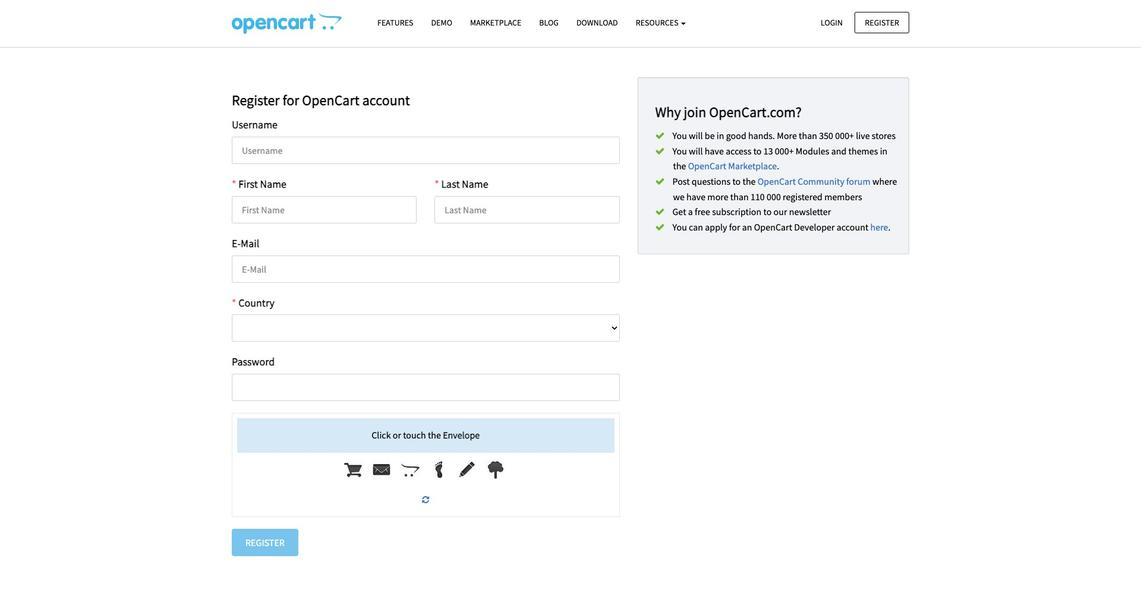 Task type: describe. For each thing, give the bounding box(es) containing it.
1 vertical spatial to
[[733, 175, 741, 187]]

the inside you will have access to 13 000+ modules and themes in the
[[673, 160, 686, 172]]

account inside get a free subscription to our newsletter you can apply for an opencart developer account here .
[[837, 221, 869, 233]]

than inside where we have more than 110 000 registered members
[[731, 191, 749, 203]]

blog link
[[531, 12, 568, 33]]

resources link
[[627, 12, 695, 33]]

have for will
[[705, 145, 724, 157]]

opencart marketplace link
[[688, 160, 777, 172]]

download
[[577, 17, 618, 28]]

e-
[[232, 237, 241, 250]]

stores
[[872, 130, 896, 142]]

where
[[873, 175, 897, 187]]

last
[[441, 177, 460, 191]]

we
[[673, 191, 685, 203]]

you for you will have access to 13 000+ modules and themes in the
[[673, 145, 687, 157]]

mail
[[241, 237, 259, 250]]

0 vertical spatial 000+
[[835, 130, 854, 142]]

why join opencart.com?
[[655, 103, 802, 121]]

get
[[673, 206, 686, 218]]

register for register for opencart account
[[232, 91, 280, 109]]

demo link
[[422, 12, 461, 33]]

the for click or touch the envelope
[[428, 429, 441, 441]]

themes
[[849, 145, 878, 157]]

to for access
[[754, 145, 762, 157]]

registered
[[783, 191, 823, 203]]

0 horizontal spatial account
[[362, 91, 410, 109]]

apply
[[705, 221, 727, 233]]

post questions to the opencart community forum
[[673, 175, 871, 187]]

e-mail
[[232, 237, 259, 250]]

opencart community forum link
[[758, 175, 871, 187]]

000
[[767, 191, 781, 203]]

register for the register button
[[246, 537, 285, 549]]

E-Mail text field
[[232, 255, 620, 283]]

0 horizontal spatial for
[[283, 91, 299, 109]]

you will have access to 13 000+ modules and themes in the
[[673, 145, 888, 172]]

Last Name text field
[[435, 196, 620, 223]]

0 vertical spatial marketplace
[[470, 17, 522, 28]]

in inside you will have access to 13 000+ modules and themes in the
[[880, 145, 888, 157]]

modules
[[796, 145, 830, 157]]

first name
[[238, 177, 287, 191]]

0 vertical spatial .
[[777, 160, 780, 172]]

touch
[[403, 429, 426, 441]]

more
[[708, 191, 729, 203]]

can
[[689, 221, 703, 233]]

. inside get a free subscription to our newsletter you can apply for an opencart developer account here .
[[889, 221, 891, 233]]

a
[[688, 206, 693, 218]]

you will be in good hands. more than 350 000+ live stores
[[673, 130, 896, 142]]

access
[[726, 145, 752, 157]]

marketplace link
[[461, 12, 531, 33]]

1 vertical spatial marketplace
[[728, 160, 777, 172]]

will for have
[[689, 145, 703, 157]]

resources
[[636, 17, 680, 28]]

click
[[372, 429, 391, 441]]

demo
[[431, 17, 452, 28]]

and
[[832, 145, 847, 157]]

why
[[655, 103, 681, 121]]

features link
[[369, 12, 422, 33]]

live
[[856, 130, 870, 142]]

register for register "link"
[[865, 17, 900, 28]]

post
[[673, 175, 690, 187]]

opencart inside get a free subscription to our newsletter you can apply for an opencart developer account here .
[[754, 221, 793, 233]]

register button
[[232, 529, 298, 556]]

first
[[238, 177, 258, 191]]

more
[[777, 130, 797, 142]]

you for you will be in good hands. more than 350 000+ live stores
[[673, 130, 687, 142]]

refresh image
[[422, 496, 429, 504]]

0 vertical spatial in
[[717, 130, 724, 142]]



Task type: vqa. For each thing, say whether or not it's contained in the screenshot.
Login LINK
yes



Task type: locate. For each thing, give the bounding box(es) containing it.
get a free subscription to our newsletter you can apply for an opencart developer account here .
[[673, 206, 891, 233]]

click or touch the envelope
[[372, 429, 480, 441]]

you down get at the right top
[[673, 221, 687, 233]]

opencart - account register image
[[232, 12, 342, 34]]

the up the post
[[673, 160, 686, 172]]

1 you from the top
[[673, 130, 687, 142]]

the
[[673, 160, 686, 172], [743, 175, 756, 187], [428, 429, 441, 441]]

1 vertical spatial the
[[743, 175, 756, 187]]

0 horizontal spatial than
[[731, 191, 749, 203]]

2 horizontal spatial the
[[743, 175, 756, 187]]

than
[[799, 130, 818, 142], [731, 191, 749, 203]]

members
[[825, 191, 862, 203]]

0 vertical spatial than
[[799, 130, 818, 142]]

0 horizontal spatial 000+
[[775, 145, 794, 157]]

you
[[673, 130, 687, 142], [673, 145, 687, 157], [673, 221, 687, 233]]

name for last name
[[462, 177, 488, 191]]

login
[[821, 17, 843, 28]]

1 horizontal spatial to
[[754, 145, 762, 157]]

than up subscription
[[731, 191, 749, 203]]

for
[[283, 91, 299, 109], [729, 221, 741, 233]]

000+ inside you will have access to 13 000+ modules and themes in the
[[775, 145, 794, 157]]

to left our
[[764, 206, 772, 218]]

0 horizontal spatial the
[[428, 429, 441, 441]]

envelope
[[443, 429, 480, 441]]

3 you from the top
[[673, 221, 687, 233]]

username
[[232, 118, 278, 132]]

2 horizontal spatial to
[[764, 206, 772, 218]]

you inside you will have access to 13 000+ modules and themes in the
[[673, 145, 687, 157]]

. up post questions to the opencart community forum
[[777, 160, 780, 172]]

0 vertical spatial you
[[673, 130, 687, 142]]

our
[[774, 206, 787, 218]]

for inside get a free subscription to our newsletter you can apply for an opencart developer account here .
[[729, 221, 741, 233]]

have for we
[[687, 191, 706, 203]]

have down be
[[705, 145, 724, 157]]

2 will from the top
[[689, 145, 703, 157]]

in down stores at the right top of the page
[[880, 145, 888, 157]]

last name
[[441, 177, 488, 191]]

1 horizontal spatial the
[[673, 160, 686, 172]]

hands.
[[748, 130, 775, 142]]

subscription
[[712, 206, 762, 218]]

0 horizontal spatial in
[[717, 130, 724, 142]]

will left be
[[689, 130, 703, 142]]

to inside you will have access to 13 000+ modules and themes in the
[[754, 145, 762, 157]]

. down where
[[889, 221, 891, 233]]

will inside you will have access to 13 000+ modules and themes in the
[[689, 145, 703, 157]]

good
[[726, 130, 747, 142]]

1 horizontal spatial marketplace
[[728, 160, 777, 172]]

the up 110
[[743, 175, 756, 187]]

be
[[705, 130, 715, 142]]

register for opencart account
[[232, 91, 410, 109]]

join
[[684, 103, 707, 121]]

the right 'touch'
[[428, 429, 441, 441]]

name for first name
[[260, 177, 287, 191]]

1 name from the left
[[260, 177, 287, 191]]

1 vertical spatial 000+
[[775, 145, 794, 157]]

have
[[705, 145, 724, 157], [687, 191, 706, 203]]

free
[[695, 206, 710, 218]]

in right be
[[717, 130, 724, 142]]

developer
[[794, 221, 835, 233]]

0 vertical spatial to
[[754, 145, 762, 157]]

1 vertical spatial you
[[673, 145, 687, 157]]

where we have more than 110 000 registered members
[[673, 175, 897, 203]]

0 vertical spatial account
[[362, 91, 410, 109]]

1 horizontal spatial account
[[837, 221, 869, 233]]

register
[[865, 17, 900, 28], [232, 91, 280, 109], [246, 537, 285, 549]]

2 vertical spatial register
[[246, 537, 285, 549]]

register inside "link"
[[865, 17, 900, 28]]

000+ up and
[[835, 130, 854, 142]]

name right first
[[260, 177, 287, 191]]

will
[[689, 130, 703, 142], [689, 145, 703, 157]]

to down opencart marketplace .
[[733, 175, 741, 187]]

account
[[362, 91, 410, 109], [837, 221, 869, 233]]

to inside get a free subscription to our newsletter you can apply for an opencart developer account here .
[[764, 206, 772, 218]]

marketplace left blog
[[470, 17, 522, 28]]

the for post questions to the opencart community forum
[[743, 175, 756, 187]]

0 horizontal spatial .
[[777, 160, 780, 172]]

Username text field
[[232, 137, 620, 164]]

1 vertical spatial have
[[687, 191, 706, 203]]

here
[[871, 221, 889, 233]]

2 you from the top
[[673, 145, 687, 157]]

opencart marketplace .
[[688, 160, 780, 172]]

will for be
[[689, 130, 703, 142]]

questions
[[692, 175, 731, 187]]

to for subscription
[[764, 206, 772, 218]]

download link
[[568, 12, 627, 33]]

2 vertical spatial you
[[673, 221, 687, 233]]

community
[[798, 175, 845, 187]]

than up modules on the top of page
[[799, 130, 818, 142]]

register link
[[855, 12, 910, 33]]

2 vertical spatial the
[[428, 429, 441, 441]]

features
[[378, 17, 414, 28]]

newsletter
[[789, 206, 831, 218]]

name right last
[[462, 177, 488, 191]]

1 horizontal spatial in
[[880, 145, 888, 157]]

000+ down "you will be in good hands. more than 350 000+ live stores"
[[775, 145, 794, 157]]

0 vertical spatial the
[[673, 160, 686, 172]]

have up a
[[687, 191, 706, 203]]

1 will from the top
[[689, 130, 703, 142]]

to
[[754, 145, 762, 157], [733, 175, 741, 187], [764, 206, 772, 218]]

0 horizontal spatial marketplace
[[470, 17, 522, 28]]

110
[[751, 191, 765, 203]]

1 vertical spatial account
[[837, 221, 869, 233]]

0 vertical spatial will
[[689, 130, 703, 142]]

country
[[238, 296, 275, 310]]

an
[[742, 221, 752, 233]]

1 vertical spatial will
[[689, 145, 703, 157]]

blog
[[539, 17, 559, 28]]

to left 13
[[754, 145, 762, 157]]

in
[[717, 130, 724, 142], [880, 145, 888, 157]]

2 name from the left
[[462, 177, 488, 191]]

1 vertical spatial for
[[729, 221, 741, 233]]

0 horizontal spatial name
[[260, 177, 287, 191]]

opencart.com?
[[709, 103, 802, 121]]

350
[[819, 130, 834, 142]]

login link
[[811, 12, 853, 33]]

marketplace down access
[[728, 160, 777, 172]]

0 horizontal spatial to
[[733, 175, 741, 187]]

2 vertical spatial to
[[764, 206, 772, 218]]

here link
[[871, 221, 889, 233]]

will up the post
[[689, 145, 703, 157]]

13
[[764, 145, 773, 157]]

1 horizontal spatial .
[[889, 221, 891, 233]]

have inside where we have more than 110 000 registered members
[[687, 191, 706, 203]]

1 vertical spatial .
[[889, 221, 891, 233]]

opencart
[[302, 91, 360, 109], [688, 160, 727, 172], [758, 175, 796, 187], [754, 221, 793, 233]]

1 vertical spatial in
[[880, 145, 888, 157]]

you down why
[[673, 130, 687, 142]]

have inside you will have access to 13 000+ modules and themes in the
[[705, 145, 724, 157]]

marketplace
[[470, 17, 522, 28], [728, 160, 777, 172]]

or
[[393, 429, 401, 441]]

.
[[777, 160, 780, 172], [889, 221, 891, 233]]

Password password field
[[232, 374, 620, 401]]

0 vertical spatial for
[[283, 91, 299, 109]]

forum
[[847, 175, 871, 187]]

1 horizontal spatial 000+
[[835, 130, 854, 142]]

000+
[[835, 130, 854, 142], [775, 145, 794, 157]]

First Name text field
[[232, 196, 417, 223]]

you inside get a free subscription to our newsletter you can apply for an opencart developer account here .
[[673, 221, 687, 233]]

0 vertical spatial register
[[865, 17, 900, 28]]

0 vertical spatial have
[[705, 145, 724, 157]]

1 horizontal spatial name
[[462, 177, 488, 191]]

register inside button
[[246, 537, 285, 549]]

name
[[260, 177, 287, 191], [462, 177, 488, 191]]

1 horizontal spatial for
[[729, 221, 741, 233]]

1 vertical spatial than
[[731, 191, 749, 203]]

1 horizontal spatial than
[[799, 130, 818, 142]]

you up the post
[[673, 145, 687, 157]]

1 vertical spatial register
[[232, 91, 280, 109]]

password
[[232, 355, 275, 369]]



